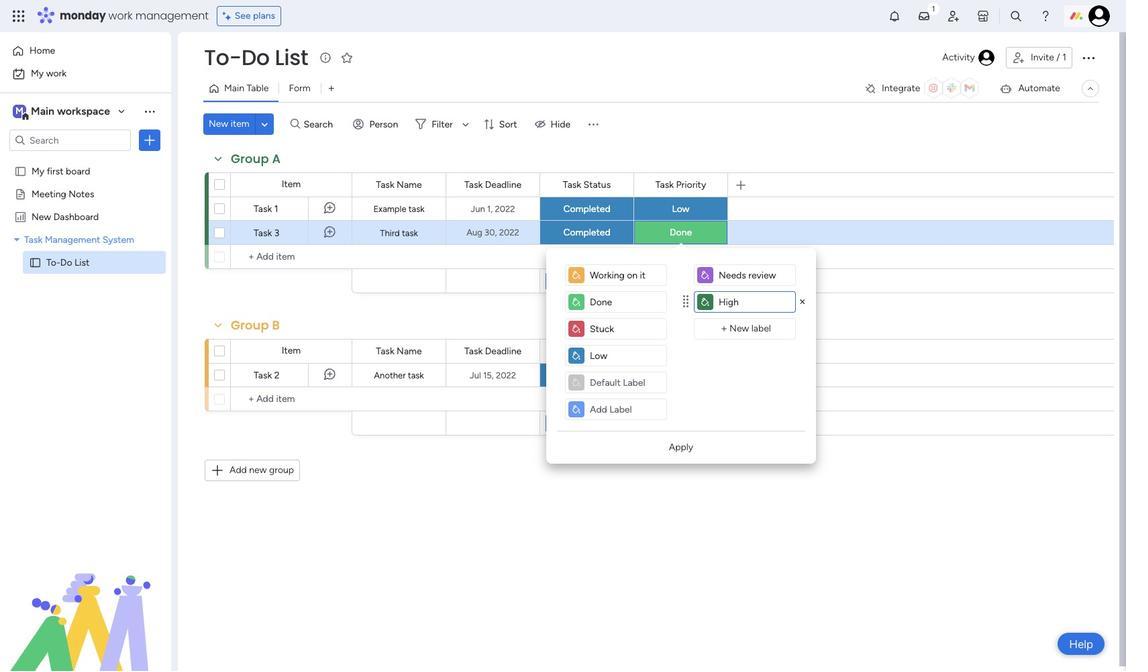 Task type: describe. For each thing, give the bounding box(es) containing it.
+ Add item text field
[[238, 249, 347, 265]]

aug 30, 2022
[[467, 228, 520, 238]]

filter
[[432, 119, 453, 130]]

home option
[[8, 40, 163, 62]]

search everything image
[[1010, 9, 1023, 23]]

workspace image
[[13, 104, 26, 119]]

2022 for aug 30, 2022
[[499, 228, 520, 238]]

done
[[670, 227, 692, 238]]

sort
[[500, 119, 517, 130]]

task name for first task name field from the bottom
[[376, 346, 422, 357]]

see
[[235, 10, 251, 21]]

task management system
[[24, 234, 134, 245]]

person button
[[348, 113, 406, 135]]

0 vertical spatial to-do list
[[204, 42, 308, 73]]

new for new label
[[730, 323, 750, 334]]

see plans button
[[217, 6, 281, 26]]

2 task deadline field from the top
[[461, 344, 525, 359]]

1 horizontal spatial list
[[275, 42, 308, 73]]

monday marketplace image
[[977, 9, 991, 23]]

new item button
[[203, 113, 255, 135]]

my for my first board
[[32, 165, 44, 177]]

monday work management
[[60, 8, 209, 24]]

apply button
[[557, 437, 806, 459]]

1 name from the top
[[397, 179, 422, 190]]

select product image
[[12, 9, 26, 23]]

Default Label field
[[588, 375, 664, 390]]

1 image
[[928, 1, 940, 16]]

label
[[752, 323, 772, 334]]

workspace
[[57, 105, 110, 118]]

activity
[[943, 52, 976, 63]]

form button
[[279, 78, 321, 99]]

new
[[249, 465, 267, 476]]

0 vertical spatial do
[[242, 42, 270, 73]]

group
[[269, 465, 294, 476]]

my for my work
[[31, 68, 44, 79]]

m
[[15, 105, 23, 117]]

task deadline for 2nd task deadline field
[[465, 346, 522, 357]]

1,
[[487, 204, 493, 214]]

deadline for 2nd task deadline field from the bottom of the page
[[485, 179, 522, 190]]

status for group a
[[584, 179, 611, 190]]

2 task name field from the top
[[373, 344, 426, 359]]

1 task name field from the top
[[373, 178, 426, 192]]

form
[[289, 83, 311, 94]]

filter button
[[410, 113, 474, 135]]

/
[[1057, 52, 1061, 63]]

group b
[[231, 317, 280, 334]]

new for new dashboard
[[32, 211, 51, 222]]

update feed image
[[918, 9, 931, 23]]

2
[[275, 370, 280, 381]]

caret down image
[[14, 235, 19, 244]]

b
[[272, 317, 280, 334]]

collapse board header image
[[1086, 83, 1097, 94]]

1 inside button
[[1063, 52, 1067, 63]]

Search in workspace field
[[28, 133, 112, 148]]

new label button
[[694, 318, 796, 340]]

my work link
[[8, 63, 163, 85]]

kendall parks image
[[1089, 5, 1111, 27]]

see plans
[[235, 10, 275, 21]]

list box containing my first board
[[0, 157, 171, 455]]

do inside list box
[[60, 257, 72, 268]]

a
[[272, 150, 281, 167]]

1 completed from the top
[[564, 203, 611, 215]]

my work
[[31, 68, 67, 79]]

sort button
[[478, 113, 526, 135]]

priority for 1st task priority field from the top
[[677, 179, 707, 190]]

person
[[370, 119, 398, 130]]

automate
[[1019, 83, 1061, 94]]

notes
[[69, 188, 94, 199]]

item for b
[[282, 345, 301, 357]]

hide button
[[530, 113, 579, 135]]

group a
[[231, 150, 281, 167]]

1 task priority from the top
[[656, 179, 707, 190]]

jun
[[471, 204, 485, 214]]

first
[[47, 165, 64, 177]]

example
[[374, 204, 407, 214]]

status for group b
[[584, 346, 611, 357]]

add new group button
[[205, 460, 300, 481]]

management
[[135, 8, 209, 24]]

example task
[[374, 204, 425, 214]]

new for new item
[[209, 118, 229, 130]]

invite / 1 button
[[1007, 47, 1073, 68]]

1 horizontal spatial to-
[[204, 42, 242, 73]]

table
[[247, 83, 269, 94]]

0 horizontal spatial 1
[[275, 203, 278, 215]]

help
[[1070, 638, 1094, 651]]

3 completed from the top
[[564, 370, 611, 381]]

board
[[66, 165, 90, 177]]

notifications image
[[888, 9, 902, 23]]

add view image
[[329, 84, 334, 94]]

main table
[[224, 83, 269, 94]]

Group B field
[[228, 317, 283, 334]]

third task
[[380, 228, 418, 238]]

item for a
[[282, 179, 301, 190]]

automate button
[[995, 78, 1066, 99]]

1 task priority field from the top
[[653, 178, 710, 192]]

new dashboard
[[32, 211, 99, 222]]

Search field
[[300, 115, 341, 134]]

main workspace
[[31, 105, 110, 118]]

item
[[231, 118, 250, 130]]

task for third task
[[402, 228, 418, 238]]

group for group a
[[231, 150, 269, 167]]



Task type: locate. For each thing, give the bounding box(es) containing it.
task status field down menu image
[[560, 178, 615, 192]]

workspace options image
[[143, 105, 156, 118]]

2 completed from the top
[[564, 227, 611, 238]]

15,
[[483, 370, 494, 380]]

0 horizontal spatial list
[[75, 257, 90, 268]]

1 vertical spatial completed
[[564, 227, 611, 238]]

1 status from the top
[[584, 179, 611, 190]]

main table button
[[203, 78, 279, 99]]

new
[[209, 118, 229, 130], [32, 211, 51, 222], [730, 323, 750, 334]]

list box
[[0, 157, 171, 455]]

public dashboard image
[[14, 210, 27, 223]]

0 vertical spatial task name
[[376, 179, 422, 190]]

0 horizontal spatial new
[[32, 211, 51, 222]]

meeting
[[32, 188, 66, 199]]

new left item
[[209, 118, 229, 130]]

+ Add item text field
[[238, 392, 347, 408]]

task name for 1st task name field from the top
[[376, 179, 422, 190]]

my down home
[[31, 68, 44, 79]]

1 horizontal spatial new
[[209, 118, 229, 130]]

new inside button
[[209, 118, 229, 130]]

1 vertical spatial main
[[31, 105, 54, 118]]

1 horizontal spatial work
[[108, 8, 133, 24]]

1 group from the top
[[231, 150, 269, 167]]

0 vertical spatial completed
[[564, 203, 611, 215]]

0 vertical spatial task deadline field
[[461, 178, 525, 192]]

add new group
[[230, 465, 294, 476]]

0 vertical spatial task priority
[[656, 179, 707, 190]]

my inside 'option'
[[31, 68, 44, 79]]

public board image up public dashboard image
[[14, 187, 27, 200]]

task
[[376, 179, 395, 190], [465, 179, 483, 190], [563, 179, 582, 190], [656, 179, 674, 190], [254, 203, 272, 215], [254, 228, 272, 239], [24, 234, 43, 245], [376, 346, 395, 357], [465, 346, 483, 357], [563, 346, 582, 357], [656, 346, 674, 357], [254, 370, 272, 381]]

1 vertical spatial work
[[46, 68, 67, 79]]

task for another task
[[408, 371, 424, 381]]

task for example task
[[409, 204, 425, 214]]

2 task priority from the top
[[656, 346, 707, 357]]

2022 right 15,
[[496, 370, 516, 380]]

1 horizontal spatial do
[[242, 42, 270, 73]]

task status field up default label field
[[560, 344, 615, 359]]

jul
[[470, 370, 481, 380]]

group inside field
[[231, 317, 269, 334]]

to- right public board image
[[46, 257, 60, 268]]

task priority up default label field
[[656, 346, 707, 357]]

1 vertical spatial task priority field
[[653, 344, 710, 359]]

home
[[30, 45, 55, 56]]

work inside 'option'
[[46, 68, 67, 79]]

list inside list box
[[75, 257, 90, 268]]

task priority
[[656, 179, 707, 190], [656, 346, 707, 357]]

2022 for jul 15, 2022
[[496, 370, 516, 380]]

completed
[[564, 203, 611, 215], [564, 227, 611, 238], [564, 370, 611, 381]]

1 vertical spatial 1
[[275, 203, 278, 215]]

item down group b field
[[282, 345, 301, 357]]

0 horizontal spatial to-
[[46, 257, 60, 268]]

2 task deadline from the top
[[465, 346, 522, 357]]

0 horizontal spatial to-do list
[[46, 257, 90, 268]]

task deadline field up jun 1, 2022
[[461, 178, 525, 192]]

task deadline field up jul 15, 2022
[[461, 344, 525, 359]]

do
[[242, 42, 270, 73], [60, 257, 72, 268]]

2 task priority field from the top
[[653, 344, 710, 359]]

deadline up jun 1, 2022
[[485, 179, 522, 190]]

1 vertical spatial deadline
[[485, 346, 522, 357]]

2 vertical spatial 2022
[[496, 370, 516, 380]]

0 vertical spatial task
[[409, 204, 425, 214]]

0 horizontal spatial do
[[60, 257, 72, 268]]

add to favorites image
[[341, 51, 354, 64]]

to-do list down "management"
[[46, 257, 90, 268]]

priority up low
[[677, 179, 707, 190]]

0 vertical spatial group
[[231, 150, 269, 167]]

task status for group b
[[563, 346, 611, 357]]

2 group from the top
[[231, 317, 269, 334]]

task status for group a
[[563, 179, 611, 190]]

another
[[374, 371, 406, 381]]

to-do list inside list box
[[46, 257, 90, 268]]

3
[[275, 228, 280, 239]]

0 vertical spatial list
[[275, 42, 308, 73]]

0 vertical spatial priority
[[677, 179, 707, 190]]

task priority field up low
[[653, 178, 710, 192]]

options image
[[1081, 50, 1097, 66]]

task 1
[[254, 203, 278, 215]]

0 vertical spatial to-
[[204, 42, 242, 73]]

to- inside list box
[[46, 257, 60, 268]]

2 vertical spatial task
[[408, 371, 424, 381]]

name up 'another task'
[[397, 346, 422, 357]]

third
[[380, 228, 400, 238]]

1 vertical spatial task name field
[[373, 344, 426, 359]]

angle down image
[[262, 119, 268, 129]]

1 task status field from the top
[[560, 178, 615, 192]]

Task Status field
[[560, 178, 615, 192], [560, 344, 615, 359]]

aug
[[467, 228, 483, 238]]

group
[[231, 150, 269, 167], [231, 317, 269, 334]]

0 vertical spatial name
[[397, 179, 422, 190]]

new inside "button"
[[730, 323, 750, 334]]

1 vertical spatial task deadline
[[465, 346, 522, 357]]

2022 right 30,
[[499, 228, 520, 238]]

do down "management"
[[60, 257, 72, 268]]

1 vertical spatial to-
[[46, 257, 60, 268]]

list up form
[[275, 42, 308, 73]]

group inside 'field'
[[231, 150, 269, 167]]

option
[[0, 159, 171, 162]]

task name up example task
[[376, 179, 422, 190]]

0 vertical spatial deadline
[[485, 179, 522, 190]]

2 task status from the top
[[563, 346, 611, 357]]

public board image for meeting notes
[[14, 187, 27, 200]]

2 status from the top
[[584, 346, 611, 357]]

group left a
[[231, 150, 269, 167]]

invite members image
[[948, 9, 961, 23]]

hide
[[551, 119, 571, 130]]

1 vertical spatial 2022
[[499, 228, 520, 238]]

do up table
[[242, 42, 270, 73]]

1 vertical spatial task status
[[563, 346, 611, 357]]

to-do list
[[204, 42, 308, 73], [46, 257, 90, 268]]

0 vertical spatial main
[[224, 83, 244, 94]]

2 task status field from the top
[[560, 344, 615, 359]]

main for main workspace
[[31, 105, 54, 118]]

2022 for jun 1, 2022
[[495, 204, 515, 214]]

management
[[45, 234, 100, 245]]

1 priority from the top
[[677, 179, 707, 190]]

main inside button
[[224, 83, 244, 94]]

1 task deadline from the top
[[465, 179, 522, 190]]

Task Priority field
[[653, 178, 710, 192], [653, 344, 710, 359]]

1 public board image from the top
[[14, 165, 27, 177]]

lottie animation image
[[0, 536, 171, 672]]

0 vertical spatial 1
[[1063, 52, 1067, 63]]

invite / 1
[[1031, 52, 1067, 63]]

new right public dashboard image
[[32, 211, 51, 222]]

1 vertical spatial task name
[[376, 346, 422, 357]]

public board image for my first board
[[14, 165, 27, 177]]

2 vertical spatial completed
[[564, 370, 611, 381]]

2 priority from the top
[[677, 346, 707, 357]]

1 vertical spatial new
[[32, 211, 51, 222]]

new inside list box
[[32, 211, 51, 222]]

main for main table
[[224, 83, 244, 94]]

0 vertical spatial status
[[584, 179, 611, 190]]

my work option
[[8, 63, 163, 85]]

Task Name field
[[373, 178, 426, 192], [373, 344, 426, 359]]

name
[[397, 179, 422, 190], [397, 346, 422, 357]]

0 vertical spatial task status field
[[560, 178, 615, 192]]

task status field for a
[[560, 178, 615, 192]]

task name field up example task
[[373, 178, 426, 192]]

v2 search image
[[291, 117, 300, 132]]

work for my
[[46, 68, 67, 79]]

status up default label field
[[584, 346, 611, 357]]

task priority up low
[[656, 179, 707, 190]]

meeting notes
[[32, 188, 94, 199]]

task right another on the bottom left
[[408, 371, 424, 381]]

2 vertical spatial new
[[730, 323, 750, 334]]

2022
[[495, 204, 515, 214], [499, 228, 520, 238], [496, 370, 516, 380]]

task deadline up jun 1, 2022
[[465, 179, 522, 190]]

task right third in the left top of the page
[[402, 228, 418, 238]]

0 vertical spatial 2022
[[495, 204, 515, 214]]

1 vertical spatial task deadline field
[[461, 344, 525, 359]]

public board image left first
[[14, 165, 27, 177]]

0 vertical spatial public board image
[[14, 165, 27, 177]]

deadline
[[485, 179, 522, 190], [485, 346, 522, 357]]

work for monday
[[108, 8, 133, 24]]

workspace selection element
[[13, 103, 112, 121]]

new left label
[[730, 323, 750, 334]]

new label
[[730, 323, 772, 334]]

1 vertical spatial item
[[282, 345, 301, 357]]

task status down menu image
[[563, 179, 611, 190]]

name up example task
[[397, 179, 422, 190]]

integrate
[[882, 83, 921, 94]]

arrow down image
[[458, 116, 474, 132]]

1 horizontal spatial to-do list
[[204, 42, 308, 73]]

new item
[[209, 118, 250, 130]]

deadline for 2nd task deadline field
[[485, 346, 522, 357]]

1 right the /
[[1063, 52, 1067, 63]]

2 deadline from the top
[[485, 346, 522, 357]]

item down group a 'field'
[[282, 179, 301, 190]]

0 vertical spatial new
[[209, 118, 229, 130]]

2 public board image from the top
[[14, 187, 27, 200]]

group left b
[[231, 317, 269, 334]]

home link
[[8, 40, 163, 62]]

activity button
[[938, 47, 1001, 68]]

item
[[282, 179, 301, 190], [282, 345, 301, 357]]

1 vertical spatial public board image
[[14, 187, 27, 200]]

1 task deadline field from the top
[[461, 178, 525, 192]]

help button
[[1058, 633, 1105, 655]]

task name
[[376, 179, 422, 190], [376, 346, 422, 357]]

task inside list box
[[24, 234, 43, 245]]

to-do list up table
[[204, 42, 308, 73]]

1 vertical spatial task
[[402, 228, 418, 238]]

0 vertical spatial task status
[[563, 179, 611, 190]]

work right monday
[[108, 8, 133, 24]]

main left table
[[224, 83, 244, 94]]

2022 right 1,
[[495, 204, 515, 214]]

2 task name from the top
[[376, 346, 422, 357]]

low
[[672, 203, 690, 215]]

task status up default label field
[[563, 346, 611, 357]]

priority for 1st task priority field from the bottom of the page
[[677, 346, 707, 357]]

options image
[[143, 134, 156, 147]]

plans
[[253, 10, 275, 21]]

1 vertical spatial my
[[32, 165, 44, 177]]

task deadline up jul 15, 2022
[[465, 346, 522, 357]]

0 vertical spatial task name field
[[373, 178, 426, 192]]

invite
[[1031, 52, 1055, 63]]

deadline up jul 15, 2022
[[485, 346, 522, 357]]

1 vertical spatial task status field
[[560, 344, 615, 359]]

list down "task management system"
[[75, 257, 90, 268]]

1 vertical spatial do
[[60, 257, 72, 268]]

Task Deadline field
[[461, 178, 525, 192], [461, 344, 525, 359]]

0 vertical spatial work
[[108, 8, 133, 24]]

0 vertical spatial my
[[31, 68, 44, 79]]

0 horizontal spatial main
[[31, 105, 54, 118]]

1 vertical spatial group
[[231, 317, 269, 334]]

status down menu image
[[584, 179, 611, 190]]

menu image
[[587, 118, 600, 131]]

1 task status from the top
[[563, 179, 611, 190]]

task deadline for 2nd task deadline field from the bottom of the page
[[465, 179, 522, 190]]

apply
[[669, 442, 694, 453]]

task status
[[563, 179, 611, 190], [563, 346, 611, 357]]

work
[[108, 8, 133, 24], [46, 68, 67, 79]]

status
[[584, 179, 611, 190], [584, 346, 611, 357]]

task right example
[[409, 204, 425, 214]]

main inside workspace selection element
[[31, 105, 54, 118]]

1 vertical spatial name
[[397, 346, 422, 357]]

another task
[[374, 371, 424, 381]]

1 vertical spatial priority
[[677, 346, 707, 357]]

system
[[103, 234, 134, 245]]

my first board
[[32, 165, 90, 177]]

work down home
[[46, 68, 67, 79]]

priority down new label "button"
[[677, 346, 707, 357]]

add
[[230, 465, 247, 476]]

main right workspace image
[[31, 105, 54, 118]]

task name up 'another task'
[[376, 346, 422, 357]]

1 vertical spatial status
[[584, 346, 611, 357]]

lottie animation element
[[0, 536, 171, 672]]

1 task name from the top
[[376, 179, 422, 190]]

jul 15, 2022
[[470, 370, 516, 380]]

1 item from the top
[[282, 179, 301, 190]]

1 vertical spatial list
[[75, 257, 90, 268]]

1 horizontal spatial main
[[224, 83, 244, 94]]

group for group b
[[231, 317, 269, 334]]

dashboard
[[54, 211, 99, 222]]

0 vertical spatial item
[[282, 179, 301, 190]]

to- up main table button on the top left
[[204, 42, 242, 73]]

1 deadline from the top
[[485, 179, 522, 190]]

task name field up 'another task'
[[373, 344, 426, 359]]

2 horizontal spatial new
[[730, 323, 750, 334]]

my left first
[[32, 165, 44, 177]]

2 name from the top
[[397, 346, 422, 357]]

2 item from the top
[[282, 345, 301, 357]]

public board image
[[29, 256, 42, 269]]

task priority field up default label field
[[653, 344, 710, 359]]

public board image
[[14, 165, 27, 177], [14, 187, 27, 200]]

integrate button
[[860, 75, 989, 103]]

task status field for b
[[560, 344, 615, 359]]

to-
[[204, 42, 242, 73], [46, 257, 60, 268]]

task 3
[[254, 228, 280, 239]]

jun 1, 2022
[[471, 204, 515, 214]]

show board description image
[[318, 51, 334, 64]]

1 vertical spatial to-do list
[[46, 257, 90, 268]]

0 horizontal spatial work
[[46, 68, 67, 79]]

To-Do List field
[[201, 42, 312, 73]]

main
[[224, 83, 244, 94], [31, 105, 54, 118]]

help image
[[1040, 9, 1053, 23]]

30,
[[485, 228, 497, 238]]

0 vertical spatial task deadline
[[465, 179, 522, 190]]

1 horizontal spatial 1
[[1063, 52, 1067, 63]]

task 2
[[254, 370, 280, 381]]

1 vertical spatial task priority
[[656, 346, 707, 357]]

Add Label field
[[588, 268, 664, 283], [717, 268, 793, 283], [588, 295, 664, 310], [717, 295, 793, 310], [588, 322, 664, 336], [588, 349, 664, 363], [588, 402, 664, 417]]

Group A field
[[228, 150, 284, 168]]

1 up 3
[[275, 203, 278, 215]]

monday
[[60, 8, 106, 24]]

0 vertical spatial task priority field
[[653, 178, 710, 192]]



Task type: vqa. For each thing, say whether or not it's contained in the screenshot.
Learn within the HELP CENTER LEARN AND GET SUPPORT
no



